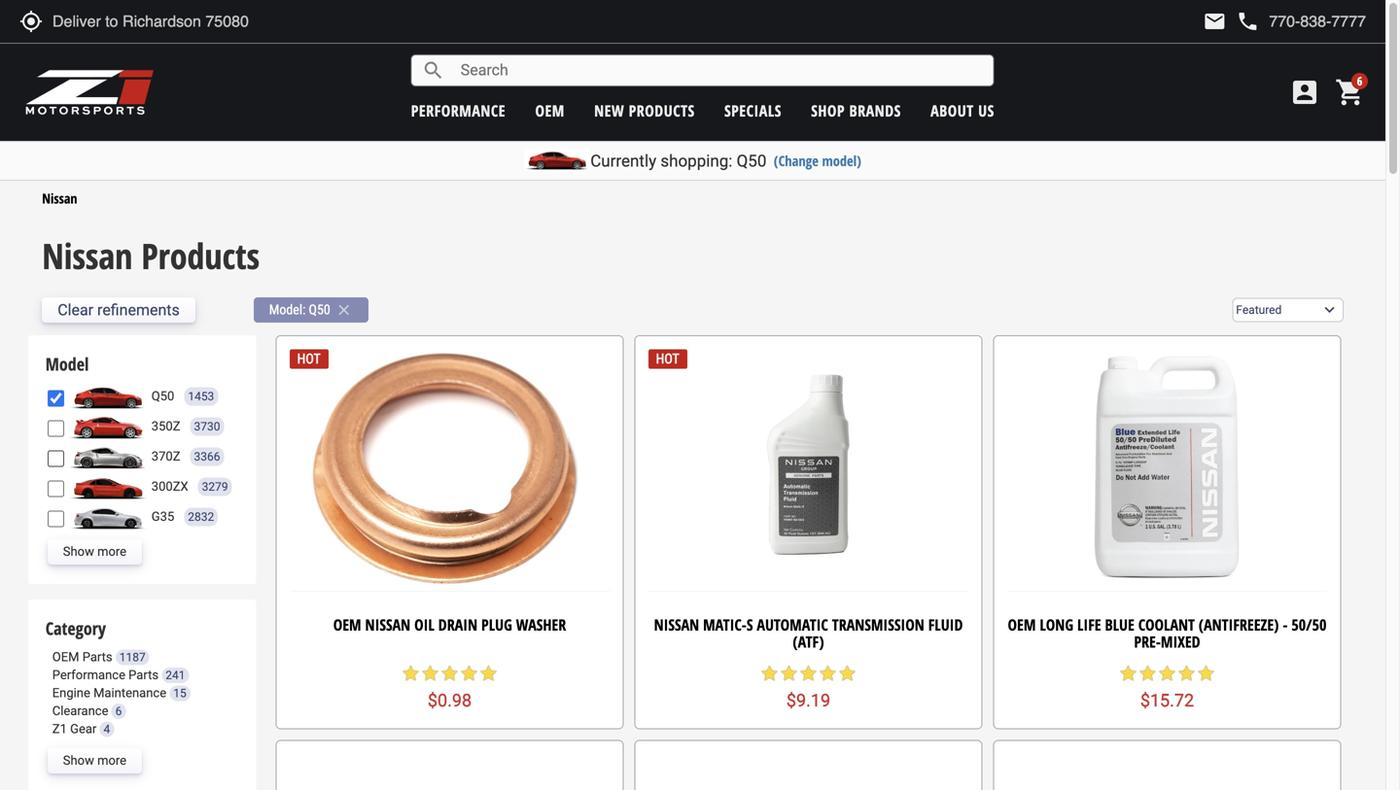 Task type: locate. For each thing, give the bounding box(es) containing it.
clearance
[[52, 704, 108, 719]]

show more down 4
[[63, 754, 126, 768]]

about us link
[[931, 100, 995, 121]]

model:
[[269, 302, 306, 318]]

q50 left (change
[[737, 151, 767, 171]]

Search search field
[[445, 56, 994, 86]]

engine
[[52, 686, 90, 701]]

show more button down 4
[[47, 749, 142, 774]]

more
[[97, 545, 126, 559], [97, 754, 126, 768]]

1 vertical spatial show
[[63, 754, 94, 768]]

1 show from the top
[[63, 545, 94, 559]]

oem left new
[[535, 100, 565, 121]]

oem link
[[535, 100, 565, 121]]

show more for model
[[63, 545, 126, 559]]

shop
[[811, 100, 845, 121]]

0 vertical spatial q50
[[737, 151, 767, 171]]

$15.72
[[1141, 691, 1194, 711]]

oem inside oem long life blue coolant (antifreeze) - 50/50 pre-mixed
[[1008, 615, 1036, 635]]

0 vertical spatial show more
[[63, 545, 126, 559]]

5 star from the left
[[479, 664, 498, 684]]

account_box link
[[1285, 77, 1326, 108]]

oem left oil
[[333, 615, 361, 635]]

1 vertical spatial show more button
[[47, 749, 142, 774]]

1453
[[188, 390, 214, 403]]

plug
[[481, 615, 512, 635]]

7 star from the left
[[780, 664, 799, 684]]

0 horizontal spatial parts
[[82, 650, 112, 665]]

show more for category
[[63, 754, 126, 768]]

2 more from the top
[[97, 754, 126, 768]]

15 star from the left
[[1197, 664, 1216, 684]]

None checkbox
[[47, 421, 64, 437], [47, 481, 64, 497], [47, 511, 64, 528], [47, 421, 64, 437], [47, 481, 64, 497], [47, 511, 64, 528]]

show down infiniti g35 coupe sedan v35 v36 skyline 2003 2004 2005 2006 2007 2008 3.5l vq35de revup rev up vq35hr z1 motorsports image
[[63, 545, 94, 559]]

search
[[422, 59, 445, 82]]

(change
[[774, 151, 819, 170]]

1 vertical spatial parts
[[129, 668, 159, 683]]

show more
[[63, 545, 126, 559], [63, 754, 126, 768]]

fluid
[[929, 615, 963, 635]]

0 vertical spatial parts
[[82, 650, 112, 665]]

oem long life blue coolant (antifreeze) - 50/50 pre-mixed
[[1008, 615, 1327, 653]]

infiniti q50 sedan hybrid v37 2014 2015 2016 2017 2018 2019 2020 vq37vhr 2.0t 3.0t 3.7l red sport redsport vr30ddtt z1 motorsports image
[[69, 384, 147, 409]]

star star star star star $0.98
[[401, 664, 498, 711]]

1 show more button from the top
[[47, 540, 142, 565]]

category
[[46, 617, 106, 641]]

blue
[[1105, 615, 1135, 635]]

350z
[[152, 419, 180, 434]]

$9.19
[[787, 691, 831, 711]]

more for model
[[97, 545, 126, 559]]

$0.98
[[428, 691, 472, 711]]

q50 up 350z
[[152, 389, 174, 404]]

maintenance
[[93, 686, 166, 701]]

performance
[[411, 100, 506, 121]]

show more button down infiniti g35 coupe sedan v35 v36 skyline 2003 2004 2005 2006 2007 2008 3.5l vq35de revup rev up vq35hr z1 motorsports image
[[47, 540, 142, 565]]

q50
[[737, 151, 767, 171], [309, 302, 330, 318], [152, 389, 174, 404]]

2 show more button from the top
[[47, 749, 142, 774]]

(antifreeze)
[[1199, 615, 1279, 635]]

oem up performance
[[52, 650, 79, 665]]

0 vertical spatial more
[[97, 545, 126, 559]]

oem left long
[[1008, 615, 1036, 635]]

mail
[[1203, 10, 1227, 33]]

370z
[[152, 449, 180, 464]]

mail phone
[[1203, 10, 1260, 33]]

clear
[[58, 301, 93, 319]]

matic-
[[703, 615, 747, 635]]

2 show from the top
[[63, 754, 94, 768]]

automatic
[[757, 615, 828, 635]]

phone
[[1237, 10, 1260, 33]]

oem for oem link at top
[[535, 100, 565, 121]]

0 horizontal spatial q50
[[152, 389, 174, 404]]

oem
[[535, 100, 565, 121], [333, 615, 361, 635], [1008, 615, 1036, 635], [52, 650, 79, 665]]

0 vertical spatial show
[[63, 545, 94, 559]]

infiniti g35 coupe sedan v35 v36 skyline 2003 2004 2005 2006 2007 2008 3.5l vq35de revup rev up vq35hr z1 motorsports image
[[69, 505, 147, 530]]

show more button
[[47, 540, 142, 565], [47, 749, 142, 774]]

2832
[[188, 510, 214, 524]]

nissan inside nissan matic-s automatic transmission fluid (atf)
[[654, 615, 699, 635]]

more down infiniti g35 coupe sedan v35 v36 skyline 2003 2004 2005 2006 2007 2008 3.5l vq35de revup rev up vq35hr z1 motorsports image
[[97, 545, 126, 559]]

shopping:
[[661, 151, 733, 171]]

currently shopping: q50 (change model)
[[591, 151, 862, 171]]

1 show more from the top
[[63, 545, 126, 559]]

model
[[46, 353, 89, 376]]

account_box
[[1290, 77, 1321, 108]]

shopping_cart
[[1335, 77, 1366, 108]]

category oem parts 1187 performance parts 241 engine maintenance 15 clearance 6 z1 gear 4
[[46, 617, 187, 737]]

2 star from the left
[[421, 664, 440, 684]]

6
[[115, 705, 122, 719]]

mail link
[[1203, 10, 1227, 33]]

2 horizontal spatial q50
[[737, 151, 767, 171]]

parts up performance
[[82, 650, 112, 665]]

oil
[[414, 615, 435, 635]]

3730
[[194, 420, 220, 434]]

0 vertical spatial show more button
[[47, 540, 142, 565]]

parts
[[82, 650, 112, 665], [129, 668, 159, 683]]

nissan
[[42, 189, 77, 208], [42, 232, 133, 279], [365, 615, 411, 635], [654, 615, 699, 635]]

more down 4
[[97, 754, 126, 768]]

currently
[[591, 151, 657, 171]]

mixed
[[1161, 632, 1201, 653]]

3 star from the left
[[440, 664, 460, 684]]

10 star from the left
[[838, 664, 857, 684]]

specials link
[[725, 100, 782, 121]]

1 vertical spatial show more
[[63, 754, 126, 768]]

shop brands
[[811, 100, 901, 121]]

nissan 300zx z32 1990 1991 1992 1993 1994 1995 1996 vg30dett vg30de twin turbo non turbo z1 motorsports image
[[69, 475, 147, 500]]

1 horizontal spatial q50
[[309, 302, 330, 318]]

star
[[401, 664, 421, 684], [421, 664, 440, 684], [440, 664, 460, 684], [460, 664, 479, 684], [479, 664, 498, 684], [760, 664, 780, 684], [780, 664, 799, 684], [799, 664, 818, 684], [818, 664, 838, 684], [838, 664, 857, 684], [1119, 664, 1138, 684], [1138, 664, 1158, 684], [1158, 664, 1177, 684], [1177, 664, 1197, 684], [1197, 664, 1216, 684]]

(change model) link
[[774, 151, 862, 170]]

1 vertical spatial more
[[97, 754, 126, 768]]

6 star from the left
[[760, 664, 780, 684]]

2 show more from the top
[[63, 754, 126, 768]]

model: q50 close
[[269, 301, 353, 319]]

show for category
[[63, 754, 94, 768]]

13 star from the left
[[1158, 664, 1177, 684]]

oem inside category oem parts 1187 performance parts 241 engine maintenance 15 clearance 6 z1 gear 4
[[52, 650, 79, 665]]

products
[[141, 232, 260, 279]]

show down gear
[[63, 754, 94, 768]]

1 more from the top
[[97, 545, 126, 559]]

show
[[63, 545, 94, 559], [63, 754, 94, 768]]

nissan for nissan products
[[42, 232, 133, 279]]

300zx
[[152, 480, 188, 494]]

parts down 1187 at the left bottom of the page
[[129, 668, 159, 683]]

1 vertical spatial q50
[[309, 302, 330, 318]]

new products link
[[594, 100, 695, 121]]

8 star from the left
[[799, 664, 818, 684]]

star star star star star $15.72
[[1119, 664, 1216, 711]]

q50 left close
[[309, 302, 330, 318]]

None checkbox
[[47, 390, 64, 407], [47, 451, 64, 467], [47, 390, 64, 407], [47, 451, 64, 467]]

show more down infiniti g35 coupe sedan v35 v36 skyline 2003 2004 2005 2006 2007 2008 3.5l vq35de revup rev up vq35hr z1 motorsports image
[[63, 545, 126, 559]]

model)
[[822, 151, 862, 170]]

long
[[1040, 615, 1074, 635]]



Task type: vqa. For each thing, say whether or not it's contained in the screenshot.


Task type: describe. For each thing, give the bounding box(es) containing it.
12 star from the left
[[1138, 664, 1158, 684]]

shopping_cart link
[[1331, 77, 1366, 108]]

clear refinements button
[[42, 298, 195, 323]]

performance link
[[411, 100, 506, 121]]

nissan link
[[42, 189, 77, 208]]

q50 inside model: q50 close
[[309, 302, 330, 318]]

oem nissan oil drain plug washer
[[333, 615, 566, 635]]

my_location
[[19, 10, 43, 33]]

more for category
[[97, 754, 126, 768]]

oem for oem nissan oil drain plug washer
[[333, 615, 361, 635]]

nissan 350z z33 2003 2004 2005 2006 2007 2008 2009 vq35de 3.5l revup rev up vq35hr nismo z1 motorsports image
[[69, 414, 147, 440]]

about
[[931, 100, 974, 121]]

oem for oem long life blue coolant (antifreeze) - 50/50 pre-mixed
[[1008, 615, 1036, 635]]

nissan for nissan link
[[42, 189, 77, 208]]

3279
[[202, 480, 228, 494]]

new
[[594, 100, 625, 121]]

s
[[747, 615, 753, 635]]

1 horizontal spatial parts
[[129, 668, 159, 683]]

z1 motorsports logo image
[[24, 68, 155, 117]]

life
[[1078, 615, 1102, 635]]

show more button for category
[[47, 749, 142, 774]]

3366
[[194, 450, 220, 464]]

nissan 370z z34 2009 2010 2011 2012 2013 2014 2015 2016 2017 2018 2019 3.7l vq37vhr vhr nismo z1 motorsports image
[[69, 444, 147, 470]]

about us
[[931, 100, 995, 121]]

performance
[[52, 668, 125, 683]]

coolant
[[1139, 615, 1195, 635]]

phone link
[[1237, 10, 1366, 33]]

2 vertical spatial q50
[[152, 389, 174, 404]]

drain
[[438, 615, 478, 635]]

clear refinements
[[58, 301, 180, 319]]

241
[[166, 669, 185, 683]]

14 star from the left
[[1177, 664, 1197, 684]]

nissan products
[[42, 232, 260, 279]]

us
[[979, 100, 995, 121]]

nissan matic-s automatic transmission fluid (atf)
[[654, 615, 963, 653]]

1 star from the left
[[401, 664, 421, 684]]

50/50
[[1292, 615, 1327, 635]]

11 star from the left
[[1119, 664, 1138, 684]]

-
[[1283, 615, 1288, 635]]

star star star star star $9.19
[[760, 664, 857, 711]]

g35
[[152, 510, 174, 524]]

nissan for nissan matic-s automatic transmission fluid (atf)
[[654, 615, 699, 635]]

(atf)
[[793, 632, 824, 653]]

4
[[104, 723, 110, 737]]

shop brands link
[[811, 100, 901, 121]]

transmission
[[832, 615, 925, 635]]

1187
[[119, 651, 146, 665]]

new products
[[594, 100, 695, 121]]

gear
[[70, 722, 97, 737]]

close
[[335, 301, 353, 319]]

refinements
[[97, 301, 180, 319]]

pre-
[[1134, 632, 1161, 653]]

4 star from the left
[[460, 664, 479, 684]]

show for model
[[63, 545, 94, 559]]

z1
[[52, 722, 67, 737]]

products
[[629, 100, 695, 121]]

show more button for model
[[47, 540, 142, 565]]

15
[[173, 687, 187, 701]]

brands
[[850, 100, 901, 121]]

washer
[[516, 615, 566, 635]]

specials
[[725, 100, 782, 121]]

9 star from the left
[[818, 664, 838, 684]]



